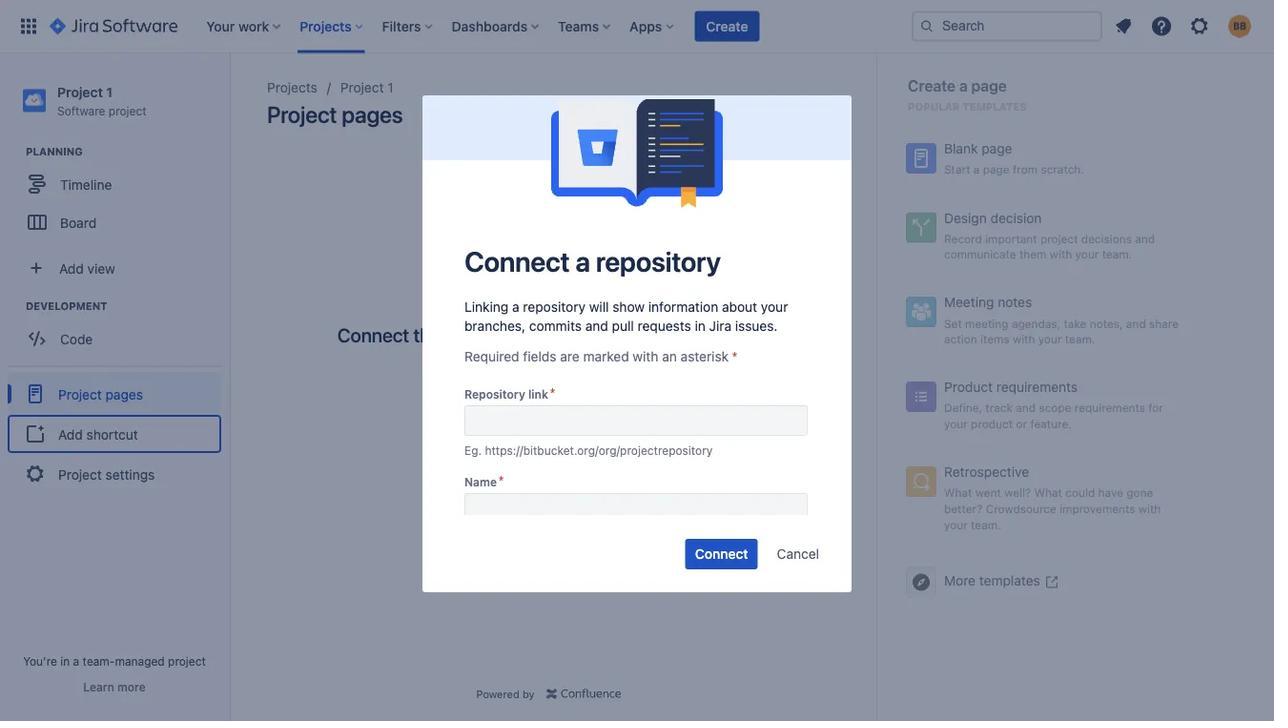 Task type: describe. For each thing, give the bounding box(es) containing it.
and
[[586, 318, 609, 334]]

project inside project 1 software project
[[109, 104, 147, 117]]

primary element
[[11, 0, 912, 53]]

connect for connect to confluence
[[480, 369, 534, 385]]

1 vertical spatial in
[[60, 655, 70, 668]]

development
[[26, 300, 107, 313]]

marked
[[583, 349, 629, 364]]

a for create
[[960, 77, 968, 95]]

1 for project 1 software project
[[106, 84, 113, 100]]

learn more button
[[83, 679, 146, 695]]

0 horizontal spatial page
[[726, 323, 768, 346]]

project right projects
[[340, 80, 384, 95]]

show
[[613, 299, 645, 315]]

your
[[761, 299, 788, 315]]

fields
[[523, 349, 557, 364]]

repository for connect
[[596, 245, 721, 278]]

branches,
[[465, 318, 526, 334]]

create for create a page popular templates
[[908, 77, 956, 95]]

name
[[465, 475, 497, 488]]

jira
[[709, 318, 732, 334]]

more
[[117, 680, 146, 694]]

add shortcut
[[58, 426, 138, 442]]

project down add
[[58, 466, 102, 482]]

code link
[[10, 320, 219, 358]]

you're
[[23, 655, 57, 668]]

templates
[[963, 101, 1027, 113]]

required
[[465, 349, 520, 364]]

Search field
[[912, 11, 1103, 42]]

connect for connect this project to a confluence space or page
[[337, 323, 409, 346]]

settings
[[105, 466, 155, 482]]

create for create
[[706, 18, 748, 34]]

eg.
[[465, 444, 482, 457]]

asterisk
[[681, 349, 729, 364]]

to inside connect to confluence button
[[537, 369, 550, 385]]

project settings
[[58, 466, 155, 482]]

project 1 software project
[[57, 84, 147, 117]]

development group
[[10, 299, 228, 364]]

add shortcut button
[[8, 415, 221, 453]]

powered
[[477, 688, 520, 700]]

powered by
[[477, 688, 535, 700]]

create a page popular templates
[[908, 77, 1027, 113]]

connect for connect
[[695, 546, 749, 562]]

a left the team-
[[73, 655, 79, 668]]

connect to confluence button
[[469, 362, 637, 392]]

information
[[649, 299, 719, 315]]

group containing project pages
[[8, 366, 221, 501]]

in inside linking a repository will show information about your branches, commits and pull requests in jira issues.
[[695, 318, 706, 334]]

project settings link
[[8, 453, 221, 495]]

requests
[[638, 318, 691, 334]]

are
[[560, 349, 580, 364]]

1 horizontal spatial project
[[168, 655, 206, 668]]

software
[[57, 104, 105, 117]]

0 vertical spatial project pages
[[267, 101, 403, 128]]

linking a repository will show information about your branches, commits and pull requests in jira issues.
[[465, 299, 788, 334]]

eg. https://bitbucket.org/org/projectrepository
[[465, 444, 713, 457]]

repository
[[465, 387, 526, 401]]

board link
[[10, 203, 219, 242]]

project 1
[[340, 80, 394, 95]]

add
[[58, 426, 83, 442]]

a for linking
[[512, 299, 520, 315]]

connect for connect a repository
[[465, 245, 570, 278]]

project inside project 1 software project
[[57, 84, 103, 100]]

connect a repository dialog
[[423, 84, 852, 592]]

project up add
[[58, 386, 102, 402]]

1 vertical spatial project
[[449, 323, 508, 346]]

0 vertical spatial pages
[[342, 101, 403, 128]]

0 horizontal spatial pages
[[105, 386, 143, 402]]

timeline
[[60, 176, 112, 192]]

planning
[[26, 146, 83, 158]]

create button
[[695, 11, 760, 42]]

an
[[662, 349, 677, 364]]

learn
[[83, 680, 114, 694]]



Task type: locate. For each thing, give the bounding box(es) containing it.
create
[[706, 18, 748, 34], [908, 77, 956, 95]]

1 vertical spatial required image
[[499, 473, 509, 488]]

1 vertical spatial create
[[908, 77, 956, 95]]

to up the link
[[537, 369, 550, 385]]

commits
[[529, 318, 582, 334]]

pages down project 1 link at the top left
[[342, 101, 403, 128]]

by
[[523, 688, 535, 700]]

create inside the create a page popular templates
[[908, 77, 956, 95]]

1 horizontal spatial to
[[537, 369, 550, 385]]

project pages
[[267, 101, 403, 128], [58, 386, 143, 402]]

required image right asterisk
[[733, 349, 742, 364]]

repository
[[596, 245, 721, 278], [523, 299, 586, 315]]

page up templates
[[972, 77, 1007, 95]]

1 down primary element
[[388, 80, 394, 95]]

required image for required fields are marked with an asterisk
[[733, 349, 742, 364]]

2 horizontal spatial project
[[449, 323, 508, 346]]

managed
[[115, 655, 165, 668]]

page inside the create a page popular templates
[[972, 77, 1007, 95]]

space
[[649, 323, 700, 346]]

connect button
[[686, 539, 758, 570]]

0 horizontal spatial required image
[[499, 473, 509, 488]]

project
[[340, 80, 384, 95], [57, 84, 103, 100], [267, 101, 337, 128], [58, 386, 102, 402], [58, 466, 102, 482]]

connect to confluence
[[480, 369, 625, 385]]

a inside the create a page popular templates
[[960, 77, 968, 95]]

in left jira
[[695, 318, 706, 334]]

0 vertical spatial to
[[512, 323, 529, 346]]

a up will
[[576, 245, 590, 278]]

1 horizontal spatial project pages
[[267, 101, 403, 128]]

1 horizontal spatial pages
[[342, 101, 403, 128]]

planning group
[[10, 144, 228, 247]]

projects link
[[267, 76, 318, 99]]

connect up repository link
[[480, 369, 534, 385]]

1 horizontal spatial create
[[908, 77, 956, 95]]

projects
[[267, 80, 318, 95]]

page
[[972, 77, 1007, 95], [726, 323, 768, 346]]

0 horizontal spatial in
[[60, 655, 70, 668]]

this
[[414, 323, 444, 346]]

1 up timeline link on the left
[[106, 84, 113, 100]]

repository link
[[465, 387, 549, 401]]

timeline link
[[10, 165, 219, 203]]

0 vertical spatial page
[[972, 77, 1007, 95]]

1 vertical spatial page
[[726, 323, 768, 346]]

search image
[[920, 19, 935, 34]]

1 horizontal spatial page
[[972, 77, 1007, 95]]

0 horizontal spatial repository
[[523, 299, 586, 315]]

confluence
[[548, 323, 645, 346], [553, 369, 625, 385]]

create inside button
[[706, 18, 748, 34]]

connect left cancel at the right of the page
[[695, 546, 749, 562]]

0 vertical spatial in
[[695, 318, 706, 334]]

2 vertical spatial project
[[168, 655, 206, 668]]

0 horizontal spatial 1
[[106, 84, 113, 100]]

project pages down project 1 link at the top left
[[267, 101, 403, 128]]

confluence up required fields are marked with an asterisk
[[548, 323, 645, 346]]

a up popular
[[960, 77, 968, 95]]

Name text field
[[465, 493, 808, 524]]

shortcut
[[86, 426, 138, 442]]

a
[[960, 77, 968, 95], [576, 245, 590, 278], [512, 299, 520, 315], [534, 323, 544, 346], [73, 655, 79, 668]]

required image right name
[[499, 473, 509, 488]]

repository up information
[[596, 245, 721, 278]]

with
[[633, 349, 659, 364]]

1 horizontal spatial repository
[[596, 245, 721, 278]]

board
[[60, 214, 97, 230]]

project pages up add shortcut
[[58, 386, 143, 402]]

required image for name
[[499, 473, 509, 488]]

https://bitbucket.org/org/projectrepository
[[485, 444, 713, 457]]

team-
[[83, 655, 115, 668]]

will
[[589, 299, 609, 315]]

project
[[109, 104, 147, 117], [449, 323, 508, 346], [168, 655, 206, 668]]

linking
[[465, 299, 509, 315]]

in
[[695, 318, 706, 334], [60, 655, 70, 668]]

Repository link text field
[[465, 405, 808, 436]]

required image
[[550, 385, 560, 401]]

0 vertical spatial required image
[[733, 349, 742, 364]]

a inside linking a repository will show information about your branches, commits and pull requests in jira issues.
[[512, 299, 520, 315]]

required image
[[733, 349, 742, 364], [499, 473, 509, 488]]

1 vertical spatial pages
[[105, 386, 143, 402]]

a for connect
[[576, 245, 590, 278]]

jira software image
[[50, 15, 178, 38], [50, 15, 178, 38]]

1 for project 1
[[388, 80, 394, 95]]

connect a repository
[[465, 245, 721, 278]]

project right software
[[109, 104, 147, 117]]

1 horizontal spatial in
[[695, 318, 706, 334]]

in right you're
[[60, 655, 70, 668]]

1
[[388, 80, 394, 95], [106, 84, 113, 100]]

project pages link
[[8, 373, 221, 415]]

link
[[529, 387, 549, 401]]

0 horizontal spatial project pages
[[58, 386, 143, 402]]

0 vertical spatial project
[[109, 104, 147, 117]]

0 vertical spatial confluence
[[548, 323, 645, 346]]

project pages inside the project pages link
[[58, 386, 143, 402]]

project right 'managed'
[[168, 655, 206, 668]]

or
[[704, 323, 722, 346]]

0 horizontal spatial project
[[109, 104, 147, 117]]

to up fields
[[512, 323, 529, 346]]

you're in a team-managed project
[[23, 655, 206, 668]]

code
[[60, 331, 93, 347]]

cancel
[[777, 546, 820, 562]]

to
[[512, 323, 529, 346], [537, 369, 550, 385]]

project down projects link
[[267, 101, 337, 128]]

project up required
[[449, 323, 508, 346]]

issues.
[[735, 318, 778, 334]]

about
[[722, 299, 758, 315]]

group
[[8, 366, 221, 501]]

0 horizontal spatial to
[[512, 323, 529, 346]]

pages
[[342, 101, 403, 128], [105, 386, 143, 402]]

create banner
[[0, 0, 1275, 53]]

1 vertical spatial repository
[[523, 299, 586, 315]]

0 horizontal spatial create
[[706, 18, 748, 34]]

connect left this
[[337, 323, 409, 346]]

project up software
[[57, 84, 103, 100]]

learn more
[[83, 680, 146, 694]]

0 vertical spatial repository
[[596, 245, 721, 278]]

connect up linking
[[465, 245, 570, 278]]

1 horizontal spatial required image
[[733, 349, 742, 364]]

1 horizontal spatial 1
[[388, 80, 394, 95]]

a up fields
[[534, 323, 544, 346]]

repository for linking
[[523, 299, 586, 315]]

repository inside linking a repository will show information about your branches, commits and pull requests in jira issues.
[[523, 299, 586, 315]]

update space or page icon image
[[812, 103, 835, 126]]

connect
[[465, 245, 570, 278], [337, 323, 409, 346], [480, 369, 534, 385], [695, 546, 749, 562]]

confluence image
[[546, 686, 622, 702], [546, 686, 622, 702]]

pages up the add shortcut button
[[105, 386, 143, 402]]

confluence down required fields are marked with an asterisk
[[553, 369, 625, 385]]

cancel button
[[768, 539, 829, 570]]

pull
[[612, 318, 634, 334]]

required fields are marked with an asterisk
[[465, 349, 733, 364]]

popular
[[908, 101, 960, 113]]

project 1 link
[[340, 76, 394, 99]]

connect this project to a confluence space or page
[[337, 323, 768, 346]]

1 vertical spatial project pages
[[58, 386, 143, 402]]

1 vertical spatial confluence
[[553, 369, 625, 385]]

1 inside project 1 software project
[[106, 84, 113, 100]]

confluence inside button
[[553, 369, 625, 385]]

1 vertical spatial to
[[537, 369, 550, 385]]

repository up commits
[[523, 299, 586, 315]]

page down about
[[726, 323, 768, 346]]

a up branches,
[[512, 299, 520, 315]]

0 vertical spatial create
[[706, 18, 748, 34]]



Task type: vqa. For each thing, say whether or not it's contained in the screenshot.
the columns and statuses
no



